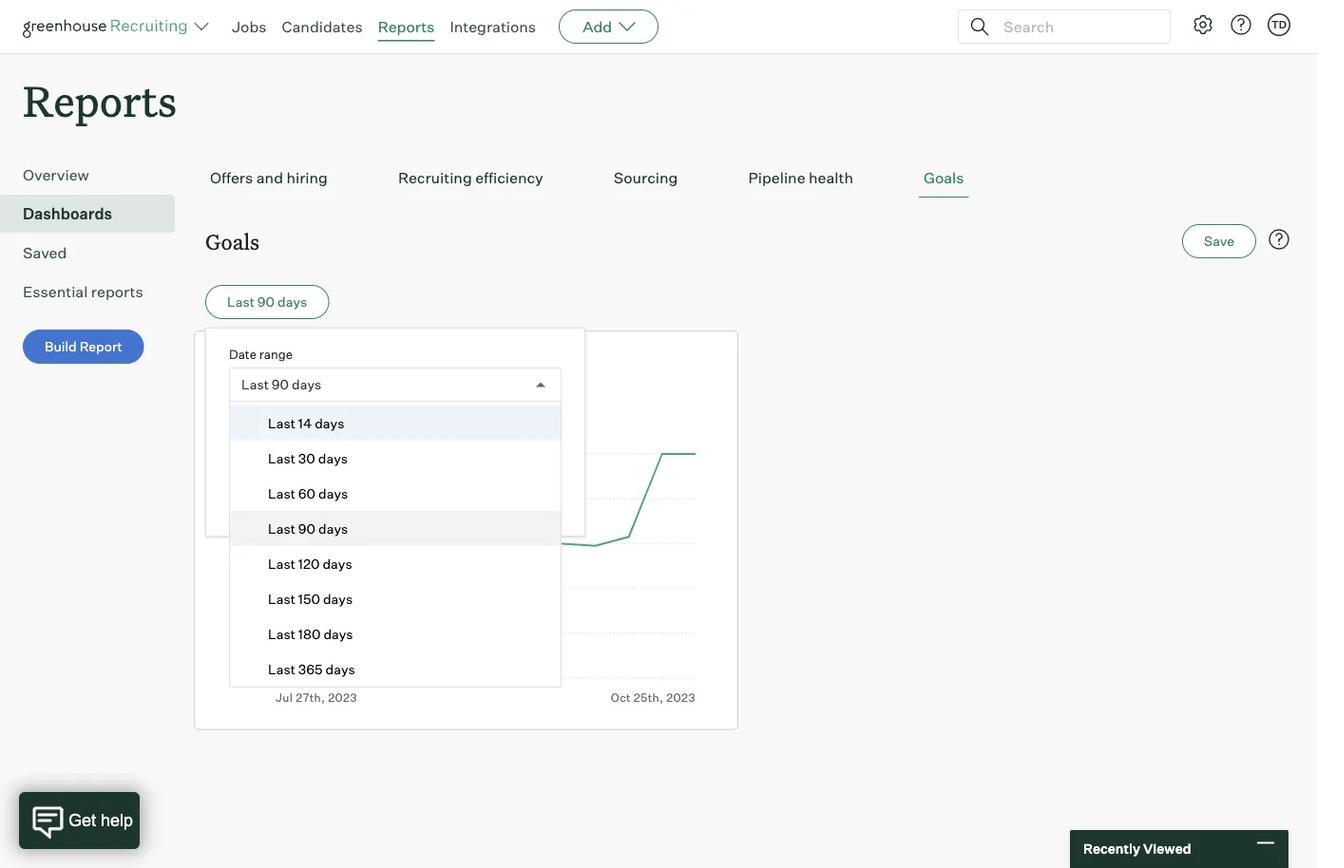 Task type: vqa. For each thing, say whether or not it's contained in the screenshot.
The 180
yes



Task type: locate. For each thing, give the bounding box(es) containing it.
2 date from the left
[[430, 443, 456, 458]]

last 90 days
[[227, 294, 307, 310], [241, 376, 321, 393], [268, 520, 348, 537]]

configure image
[[1192, 13, 1214, 36]]

1 horizontal spatial date
[[430, 443, 456, 458]]

integrations link
[[450, 17, 536, 36]]

2 vertical spatial 90
[[298, 520, 316, 537]]

1 vertical spatial reports
[[23, 72, 177, 128]]

integrations
[[450, 17, 536, 36]]

data
[[267, 407, 295, 424]]

last up date
[[227, 294, 254, 310]]

last 90 days down the 'in' link
[[241, 376, 321, 393]]

greenhouse recruiting image
[[23, 15, 194, 38]]

last 90 days button
[[205, 285, 329, 319]]

365
[[467, 407, 491, 424], [298, 661, 323, 678]]

recruiting efficiency button
[[393, 159, 548, 198]]

last 14 days
[[268, 415, 344, 432]]

recruiting
[[398, 168, 472, 187]]

0 vertical spatial goals
[[924, 168, 964, 187]]

stage link
[[288, 347, 342, 376]]

date for start date
[[261, 443, 287, 458]]

date for end date
[[430, 443, 456, 458]]

date
[[261, 443, 287, 458], [430, 443, 456, 458]]

goals
[[924, 168, 964, 187], [205, 227, 259, 255], [229, 407, 264, 424]]

time link
[[210, 347, 265, 376]]

1 horizontal spatial 365
[[467, 407, 491, 424]]

and
[[256, 168, 283, 187]]

overview
[[23, 166, 89, 185]]

0 horizontal spatial date
[[261, 443, 287, 458]]

reports
[[378, 17, 435, 36], [23, 72, 177, 128]]

47%
[[237, 390, 283, 419]]

reports right candidates link
[[378, 17, 435, 36]]

90 down 60
[[298, 520, 316, 537]]

0 vertical spatial reports
[[378, 17, 435, 36]]

365 right last
[[467, 407, 491, 424]]

start
[[229, 443, 258, 458]]

1 date from the left
[[261, 443, 287, 458]]

tab list containing offers and hiring
[[205, 159, 1294, 198]]

jobs link
[[232, 17, 267, 36]]

90 left the 7
[[272, 376, 289, 393]]

reports down greenhouse recruiting image
[[23, 72, 177, 128]]

date right end
[[430, 443, 456, 458]]

last
[[227, 294, 254, 310], [241, 376, 269, 393], [268, 380, 295, 396], [268, 415, 295, 432], [268, 450, 295, 467], [268, 485, 295, 502], [268, 520, 295, 537], [268, 556, 295, 572], [268, 591, 295, 607], [268, 626, 295, 643], [268, 661, 295, 678]]

start date
[[229, 443, 287, 458]]

tab list
[[205, 159, 1294, 198]]

saved
[[23, 243, 67, 262]]

last down last 60 days
[[268, 520, 295, 537]]

td button
[[1268, 13, 1290, 36]]

add button
[[559, 10, 659, 44]]

2 vertical spatial last 90 days
[[268, 520, 348, 537]]

0 horizontal spatial reports
[[23, 72, 177, 128]]

td
[[1271, 18, 1287, 31]]

last 30 days
[[268, 450, 348, 467]]

dashboards
[[23, 204, 112, 223]]

date
[[229, 347, 256, 362]]

hiring
[[286, 168, 328, 187]]

last 90 days inside the last 90 days button
[[227, 294, 307, 310]]

days up the last 120 days
[[318, 520, 348, 537]]

2 vertical spatial goals
[[229, 407, 264, 424]]

sourcing button
[[609, 159, 683, 198]]

days
[[278, 294, 307, 310], [292, 376, 321, 393], [309, 380, 338, 396], [494, 407, 524, 424], [315, 415, 344, 432], [318, 450, 348, 467], [318, 485, 348, 502], [318, 520, 348, 537], [323, 556, 352, 572], [323, 591, 353, 607], [323, 626, 353, 643], [326, 661, 355, 678]]

goals button
[[919, 159, 969, 198]]

0 vertical spatial last 90 days
[[227, 294, 307, 310]]

last 180 days
[[268, 626, 353, 643]]

date right start
[[261, 443, 287, 458]]

goals data is only available for the last 365 days
[[229, 407, 524, 424]]

faq image
[[1268, 228, 1290, 251]]

range
[[259, 347, 293, 362]]

the
[[418, 407, 438, 424]]

pipeline health
[[748, 168, 853, 187]]

is
[[298, 407, 308, 424]]

last up "07/27/2023"
[[268, 450, 295, 467]]

1 vertical spatial 90
[[272, 376, 289, 393]]

goals inside "button"
[[924, 168, 964, 187]]

pipeline
[[748, 168, 805, 187]]

in
[[265, 348, 283, 375]]

90
[[257, 294, 275, 310], [272, 376, 289, 393], [298, 520, 316, 537]]

1 vertical spatial 365
[[298, 661, 323, 678]]

0 vertical spatial 90
[[257, 294, 275, 310]]

90 up date range
[[257, 294, 275, 310]]

1 horizontal spatial reports
[[378, 17, 435, 36]]

for
[[398, 407, 415, 424]]

0 horizontal spatial 365
[[298, 661, 323, 678]]

last
[[441, 407, 464, 424]]

days down last 180 days
[[326, 661, 355, 678]]

last 90 days up date range
[[227, 294, 307, 310]]

viewed
[[1143, 841, 1191, 858]]

90 inside button
[[257, 294, 275, 310]]

reports
[[91, 282, 143, 301]]

td button
[[1264, 10, 1294, 40]]

days up the range
[[278, 294, 307, 310]]

last left 180
[[268, 626, 295, 643]]

last 90 days down last 60 days
[[268, 520, 348, 537]]

offers and hiring
[[210, 168, 328, 187]]

time
[[210, 348, 261, 375]]

build
[[45, 338, 77, 355]]

365 down last 180 days
[[298, 661, 323, 678]]

date range
[[229, 347, 293, 362]]



Task type: describe. For each thing, give the bounding box(es) containing it.
last 60 days
[[268, 485, 348, 502]]

save
[[1204, 233, 1234, 250]]

last left 60
[[268, 485, 295, 502]]

days right 30
[[318, 450, 348, 467]]

essential reports link
[[23, 281, 167, 303]]

last left the 7
[[268, 380, 295, 396]]

essential
[[23, 282, 88, 301]]

offers
[[210, 168, 253, 187]]

120
[[298, 556, 320, 572]]

dashboards link
[[23, 203, 167, 225]]

candidates link
[[282, 17, 363, 36]]

recruiting efficiency
[[398, 168, 543, 187]]

07/27/2023
[[240, 472, 314, 489]]

180
[[298, 626, 321, 643]]

only
[[311, 407, 338, 424]]

days right last
[[494, 407, 524, 424]]

last left the 150
[[268, 591, 295, 607]]

saved link
[[23, 242, 167, 264]]

last 150 days
[[268, 591, 353, 607]]

days right the 150
[[323, 591, 353, 607]]

build report button
[[23, 330, 144, 364]]

14
[[298, 415, 312, 432]]

days right 120
[[323, 556, 352, 572]]

last down time in
[[241, 376, 269, 393]]

sourcing
[[614, 168, 678, 187]]

save button
[[1182, 224, 1256, 259]]

last left 120
[[268, 556, 295, 572]]

last down last 180 days
[[268, 661, 295, 678]]

efficiency
[[475, 168, 543, 187]]

build report
[[45, 338, 122, 355]]

recently
[[1083, 841, 1140, 858]]

150
[[298, 591, 320, 607]]

last 7 days
[[268, 380, 338, 396]]

days right 180
[[323, 626, 353, 643]]

in link
[[265, 347, 288, 376]]

end
[[405, 443, 428, 458]]

days down stage "link"
[[292, 376, 321, 393]]

days right '14'
[[315, 415, 344, 432]]

0 vertical spatial 365
[[467, 407, 491, 424]]

last inside button
[[227, 294, 254, 310]]

last 120 days
[[268, 556, 352, 572]]

jobs
[[232, 17, 267, 36]]

overview link
[[23, 164, 167, 186]]

recently viewed
[[1083, 841, 1191, 858]]

days right 60
[[318, 485, 348, 502]]

last 365 days
[[268, 661, 355, 678]]

health
[[809, 168, 853, 187]]

Search text field
[[999, 13, 1153, 40]]

report
[[80, 338, 122, 355]]

days right the 7
[[309, 380, 338, 396]]

1 vertical spatial last 90 days
[[241, 376, 321, 393]]

xychart image
[[237, 449, 696, 705]]

30
[[298, 450, 315, 467]]

end date
[[405, 443, 456, 458]]

available
[[340, 407, 395, 424]]

reports link
[[378, 17, 435, 36]]

7
[[298, 380, 306, 396]]

essential reports
[[23, 282, 143, 301]]

stage
[[288, 348, 342, 375]]

days inside button
[[278, 294, 307, 310]]

last left the is
[[268, 415, 295, 432]]

1 vertical spatial goals
[[205, 227, 259, 255]]

time in
[[210, 348, 288, 375]]

offers and hiring button
[[205, 159, 332, 198]]

pipeline health button
[[743, 159, 858, 198]]

add
[[583, 17, 612, 36]]

candidates
[[282, 17, 363, 36]]

60
[[298, 485, 316, 502]]



